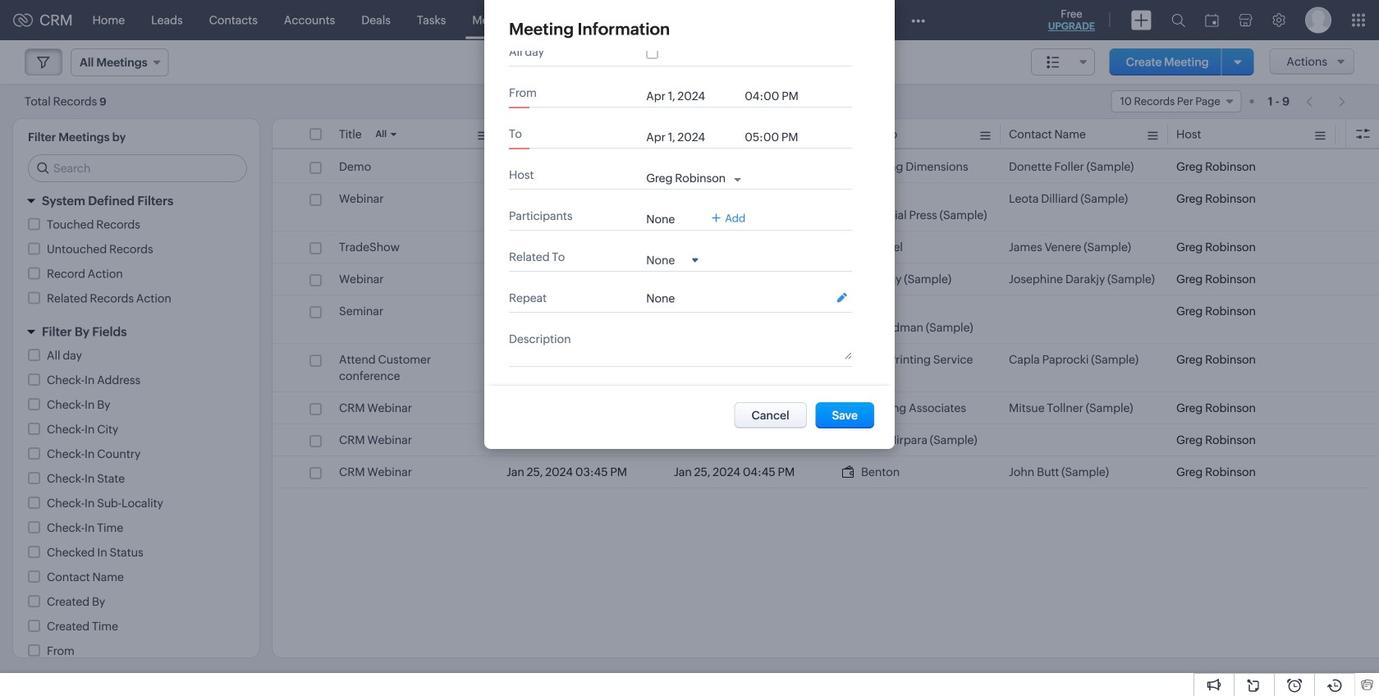 Task type: locate. For each thing, give the bounding box(es) containing it.
None button
[[734, 402, 807, 428], [816, 402, 874, 428], [734, 402, 807, 428], [816, 402, 874, 428]]

logo image
[[13, 14, 33, 27]]

hh:mm a text field
[[745, 131, 810, 144]]

profile element
[[1295, 0, 1341, 40]]

navigation
[[1298, 89, 1354, 113]]

Search text field
[[29, 155, 246, 181]]

None field
[[646, 253, 698, 267]]

row group
[[273, 151, 1379, 488]]

profile image
[[1305, 7, 1331, 33]]

None text field
[[646, 329, 852, 360]]



Task type: vqa. For each thing, say whether or not it's contained in the screenshot.
logo
yes



Task type: describe. For each thing, give the bounding box(es) containing it.
mmm d, yyyy text field
[[646, 131, 736, 144]]

hh:mm a text field
[[745, 89, 810, 103]]

mmm d, yyyy text field
[[646, 89, 736, 103]]



